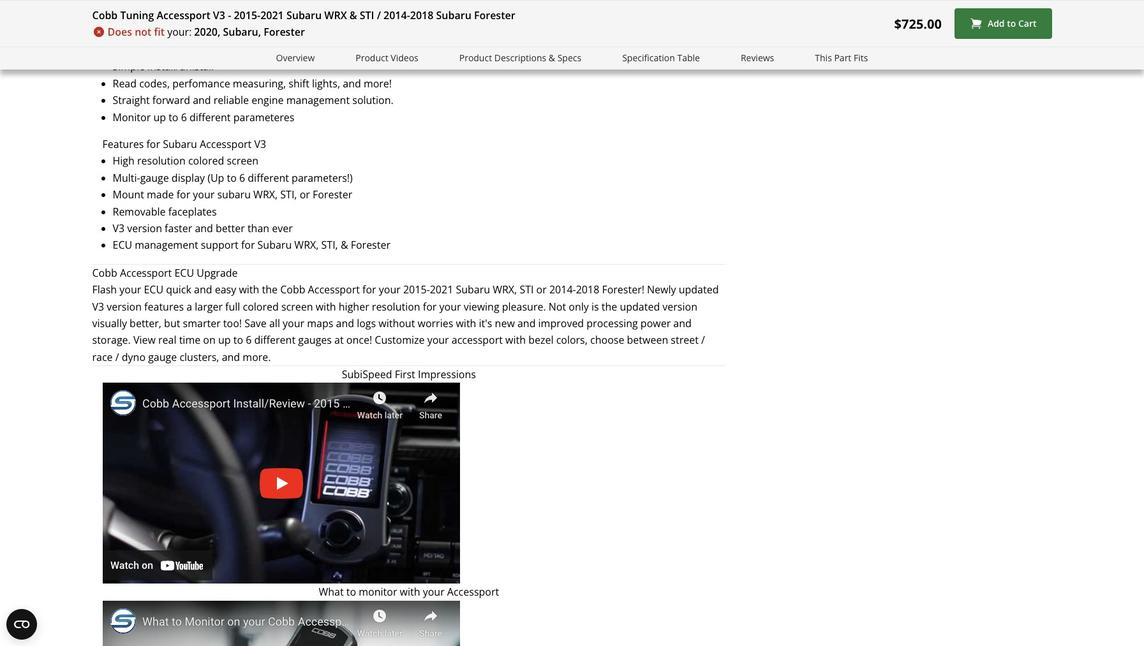 Task type: describe. For each thing, give the bounding box(es) containing it.
display
[[172, 171, 205, 185]]

resolution inside "cobb accessport ecu upgrade flash your ecu quick and easy with the cobb accessport for your 2015-2021 subaru wrx, sti or 2014-2018 forester! newly updated v3 version features a larger full colored screen with higher resolution for your viewing pleasure. not only is the updated version visually better, but smarter too! save all your maps and logs without worries with it's new and improved processing power and storage. view real time on up to 6 different gauges at once! customize your accessport with bezel colors, choose between street / race / dyno gauge clusters, and more."
[[372, 300, 420, 314]]

storage.
[[92, 333, 131, 347]]

gauges
[[298, 333, 332, 347]]

pleasure.
[[502, 300, 546, 314]]

fits
[[854, 52, 868, 64]]

save
[[245, 317, 267, 331]]

open widget image
[[6, 610, 37, 640]]

fit
[[154, 25, 165, 39]]

not
[[549, 300, 566, 314]]

once!
[[347, 333, 372, 347]]

on
[[203, 333, 216, 347]]

version down newly
[[663, 300, 698, 314]]

a
[[187, 300, 192, 314]]

your right all
[[283, 317, 305, 331]]

larger
[[195, 300, 223, 314]]

your up worries
[[439, 300, 461, 314]]

upgrade
[[261, 26, 301, 40]]

smarter
[[183, 317, 221, 331]]

multi-
[[113, 171, 140, 185]]

0 vertical spatial updated
[[679, 283, 719, 297]]

pre-
[[113, 43, 132, 57]]

up inside "cobb accessport ecu upgrade flash your ecu quick and easy with the cobb accessport for your 2015-2021 subaru wrx, sti or 2014-2018 forester! newly updated v3 version features a larger full colored screen with higher resolution for your viewing pleasure. not only is the updated version visually better, but smarter too! save all your maps and logs without worries with it's new and improved processing power and storage. view real time on up to 6 different gauges at once! customize your accessport with bezel colors, choose between street / race / dyno gauge clusters, and more."
[[218, 333, 231, 347]]

colored inside "cobb accessport ecu upgrade flash your ecu quick and easy with the cobb accessport for your 2015-2021 subaru wrx, sti or 2014-2018 forester! newly updated v3 version features a larger full colored screen with higher resolution for your viewing pleasure. not only is the updated version visually better, but smarter too! save all your maps and logs without worries with it's new and improved processing power and storage. view real time on up to 6 different gauges at once! customize your accessport with bezel colors, choose between street / race / dyno gauge clusters, and more."
[[243, 300, 279, 314]]

overview link
[[276, 51, 315, 66]]

0 horizontal spatial 2014-
[[384, 8, 410, 22]]

simple
[[173, 26, 204, 40]]

wrx
[[324, 8, 347, 22]]

add
[[988, 17, 1005, 30]]

subaru down cobb accessport cobap3-sub-004 for your 2014-2018 subaru forester and 2015-2021 subaru wrx / sti "image"
[[436, 8, 472, 22]]

loaded
[[132, 43, 165, 57]]

table
[[678, 52, 700, 64]]

subaru
[[217, 188, 251, 202]]

does
[[108, 25, 132, 39]]

tuning
[[120, 8, 154, 22]]

ecu up quick
[[175, 266, 194, 280]]

choose
[[590, 333, 625, 347]]

what to monitor with your accessport
[[319, 586, 499, 600]]

maps inside highlights trusted and simple to use ecu upgrade pre-loaded maps as well as custom mapping simple install/unistall read codes, perfomance measuring, shift lights, and more! straight forward and reliable engine management solution. monitor up to 6 different parameteres
[[167, 43, 194, 57]]

mapping
[[282, 43, 324, 57]]

and right "not"
[[152, 26, 170, 40]]

management inside features for subaru accessport v3 high resolution colored screen multi-gauge display (up to 6 different parameters!) mount made for your subaru wrx, sti, or forester removable faceplates v3 version faster and better than ever ecu management support for subaru wrx, sti, & forester
[[135, 238, 198, 252]]

monitor
[[359, 586, 397, 600]]

dyno
[[122, 350, 146, 364]]

with left the it's
[[456, 317, 476, 331]]

reliable
[[214, 93, 249, 107]]

use
[[219, 26, 236, 40]]

impressions
[[418, 368, 476, 382]]

version inside features for subaru accessport v3 high resolution colored screen multi-gauge display (up to 6 different parameters!) mount made for your subaru wrx, sti, or forester removable faceplates v3 version faster and better than ever ecu management support for subaru wrx, sti, & forester
[[127, 221, 162, 236]]

1 horizontal spatial the
[[602, 300, 617, 314]]

mount
[[113, 188, 144, 202]]

visually
[[92, 317, 127, 331]]

version up visually
[[107, 300, 142, 314]]

than
[[248, 221, 269, 236]]

forward
[[152, 93, 190, 107]]

ecu up features
[[144, 283, 163, 297]]

v3 down removable
[[113, 221, 125, 236]]

to inside features for subaru accessport v3 high resolution colored screen multi-gauge display (up to 6 different parameters!) mount made for your subaru wrx, sti, or forester removable faceplates v3 version faster and better than ever ecu management support for subaru wrx, sti, & forester
[[227, 171, 237, 185]]

accessport
[[452, 333, 503, 347]]

specification table link
[[622, 51, 700, 66]]

higher
[[339, 300, 369, 314]]

bezel
[[529, 333, 554, 347]]

is
[[592, 300, 599, 314]]

specs
[[558, 52, 582, 64]]

reviews
[[741, 52, 774, 64]]

colored inside features for subaru accessport v3 high resolution colored screen multi-gauge display (up to 6 different parameters!) mount made for your subaru wrx, sti, or forester removable faceplates v3 version faster and better than ever ecu management support for subaru wrx, sti, & forester
[[188, 154, 224, 168]]

measuring,
[[233, 76, 286, 91]]

upgrade
[[197, 266, 238, 280]]

2 vertical spatial cobb
[[280, 283, 305, 297]]

time
[[179, 333, 201, 347]]

race
[[92, 350, 113, 364]]

straight
[[113, 93, 150, 107]]

shift
[[289, 76, 310, 91]]

monitor
[[113, 110, 151, 124]]

up inside highlights trusted and simple to use ecu upgrade pre-loaded maps as well as custom mapping simple install/unistall read codes, perfomance measuring, shift lights, and more! straight forward and reliable engine management solution. monitor up to 6 different parameteres
[[153, 110, 166, 124]]

read
[[113, 76, 137, 91]]

faster
[[165, 221, 192, 236]]

your down worries
[[427, 333, 449, 347]]

videos
[[391, 52, 419, 64]]

and right lights,
[[343, 76, 361, 91]]

screen inside features for subaru accessport v3 high resolution colored screen multi-gauge display (up to 6 different parameters!) mount made for your subaru wrx, sti, or forester removable faceplates v3 version faster and better than ever ecu management support for subaru wrx, sti, & forester
[[227, 154, 259, 168]]

sti inside "cobb accessport ecu upgrade flash your ecu quick and easy with the cobb accessport for your 2015-2021 subaru wrx, sti or 2014-2018 forester! newly updated v3 version features a larger full colored screen with higher resolution for your viewing pleasure. not only is the updated version visually better, but smarter too! save all your maps and logs without worries with it's new and improved processing power and storage. view real time on up to 6 different gauges at once! customize your accessport with bezel colors, choose between street / race / dyno gauge clusters, and more."
[[520, 283, 534, 297]]

between
[[627, 333, 668, 347]]

0 vertical spatial wrx,
[[253, 188, 278, 202]]

power
[[641, 317, 671, 331]]

ever
[[272, 221, 293, 236]]

forester up product descriptions & specs
[[474, 8, 516, 22]]

1 as from the left
[[196, 43, 207, 57]]

6 inside highlights trusted and simple to use ecu upgrade pre-loaded maps as well as custom mapping simple install/unistall read codes, perfomance measuring, shift lights, and more! straight forward and reliable engine management solution. monitor up to 6 different parameteres
[[181, 110, 187, 124]]

too!
[[223, 317, 242, 331]]

2014- inside "cobb accessport ecu upgrade flash your ecu quick and easy with the cobb accessport for your 2015-2021 subaru wrx, sti or 2014-2018 forester! newly updated v3 version features a larger full colored screen with higher resolution for your viewing pleasure. not only is the updated version visually better, but smarter too! save all your maps and logs without worries with it's new and improved processing power and storage. view real time on up to 6 different gauges at once! customize your accessport with bezel colors, choose between street / race / dyno gauge clusters, and more."
[[550, 283, 576, 297]]

to inside "cobb accessport ecu upgrade flash your ecu quick and easy with the cobb accessport for your 2015-2021 subaru wrx, sti or 2014-2018 forester! newly updated v3 version features a larger full colored screen with higher resolution for your viewing pleasure. not only is the updated version visually better, but smarter too! save all your maps and logs without worries with it's new and improved processing power and storage. view real time on up to 6 different gauges at once! customize your accessport with bezel colors, choose between street / race / dyno gauge clusters, and more."
[[233, 333, 243, 347]]

product for product descriptions & specs
[[459, 52, 492, 64]]

2021 inside "cobb accessport ecu upgrade flash your ecu quick and easy with the cobb accessport for your 2015-2021 subaru wrx, sti or 2014-2018 forester! newly updated v3 version features a larger full colored screen with higher resolution for your viewing pleasure. not only is the updated version visually better, but smarter too! save all your maps and logs without worries with it's new and improved processing power and storage. view real time on up to 6 different gauges at once! customize your accessport with bezel colors, choose between street / race / dyno gauge clusters, and more."
[[430, 283, 453, 297]]

customize
[[375, 333, 425, 347]]

for up the higher on the left of page
[[363, 283, 376, 297]]

codes,
[[139, 76, 170, 91]]

v3 down parameteres
[[254, 137, 266, 151]]

and left more.
[[222, 350, 240, 364]]

1 horizontal spatial &
[[350, 8, 357, 22]]

cobb accessport cobap3-sub-004 for your 2014-2018 subaru forester and 2015-2021 subaru wrx / sti image
[[92, 0, 726, 7]]

quick
[[166, 283, 191, 297]]

6 inside features for subaru accessport v3 high resolution colored screen multi-gauge display (up to 6 different parameters!) mount made for your subaru wrx, sti, or forester removable faceplates v3 version faster and better than ever ecu management support for subaru wrx, sti, & forester
[[239, 171, 245, 185]]

to inside button
[[1007, 17, 1016, 30]]

forester down parameters!)
[[313, 188, 353, 202]]

well
[[209, 43, 228, 57]]

more!
[[364, 76, 392, 91]]

your:
[[167, 25, 192, 39]]

easy
[[215, 283, 236, 297]]

6 inside "cobb accessport ecu upgrade flash your ecu quick and easy with the cobb accessport for your 2015-2021 subaru wrx, sti or 2014-2018 forester! newly updated v3 version features a larger full colored screen with higher resolution for your viewing pleasure. not only is the updated version visually better, but smarter too! save all your maps and logs without worries with it's new and improved processing power and storage. view real time on up to 6 different gauges at once! customize your accessport with bezel colors, choose between street / race / dyno gauge clusters, and more."
[[246, 333, 252, 347]]

high
[[113, 154, 135, 168]]

subaru inside "cobb accessport ecu upgrade flash your ecu quick and easy with the cobb accessport for your 2015-2021 subaru wrx, sti or 2014-2018 forester! newly updated v3 version features a larger full colored screen with higher resolution for your viewing pleasure. not only is the updated version visually better, but smarter too! save all your maps and logs without worries with it's new and improved processing power and storage. view real time on up to 6 different gauges at once! customize your accessport with bezel colors, choose between street / race / dyno gauge clusters, and more."
[[456, 283, 490, 297]]

all
[[269, 317, 280, 331]]

custom
[[244, 43, 279, 57]]

cobb tuning accessport v3  - 2015-2021 subaru wrx & sti / 2014-2018 subaru forester
[[92, 8, 516, 22]]

colors,
[[556, 333, 588, 347]]

(up
[[208, 171, 224, 185]]

this part fits
[[815, 52, 868, 64]]

with right monitor
[[400, 586, 420, 600]]

$725.00
[[895, 15, 942, 32]]

improved
[[538, 317, 584, 331]]

2018 inside "cobb accessport ecu upgrade flash your ecu quick and easy with the cobb accessport for your 2015-2021 subaru wrx, sti or 2014-2018 forester! newly updated v3 version features a larger full colored screen with higher resolution for your viewing pleasure. not only is the updated version visually better, but smarter too! save all your maps and logs without worries with it's new and improved processing power and storage. view real time on up to 6 different gauges at once! customize your accessport with bezel colors, choose between street / race / dyno gauge clusters, and more."
[[576, 283, 600, 297]]

does not fit your: 2020, subaru, forester
[[108, 25, 305, 39]]

newly
[[647, 283, 676, 297]]

and down "pleasure." on the top left
[[518, 317, 536, 331]]

subispeed
[[342, 368, 392, 382]]

for right features
[[146, 137, 160, 151]]

street
[[671, 333, 699, 347]]

and up at
[[336, 317, 354, 331]]

-
[[228, 8, 231, 22]]

subaru up display
[[163, 137, 197, 151]]

maps inside "cobb accessport ecu upgrade flash your ecu quick and easy with the cobb accessport for your 2015-2021 subaru wrx, sti or 2014-2018 forester! newly updated v3 version features a larger full colored screen with higher resolution for your viewing pleasure. not only is the updated version visually better, but smarter too! save all your maps and logs without worries with it's new and improved processing power and storage. view real time on up to 6 different gauges at once! customize your accessport with bezel colors, choose between street / race / dyno gauge clusters, and more."
[[307, 317, 333, 331]]

product videos link
[[356, 51, 419, 66]]

new
[[495, 317, 515, 331]]

or inside "cobb accessport ecu upgrade flash your ecu quick and easy with the cobb accessport for your 2015-2021 subaru wrx, sti or 2014-2018 forester! newly updated v3 version features a larger full colored screen with higher resolution for your viewing pleasure. not only is the updated version visually better, but smarter too! save all your maps and logs without worries with it's new and improved processing power and storage. view real time on up to 6 different gauges at once! customize your accessport with bezel colors, choose between street / race / dyno gauge clusters, and more."
[[537, 283, 547, 297]]

your up 'without'
[[379, 283, 401, 297]]

gauge inside "cobb accessport ecu upgrade flash your ecu quick and easy with the cobb accessport for your 2015-2021 subaru wrx, sti or 2014-2018 forester! newly updated v3 version features a larger full colored screen with higher resolution for your viewing pleasure. not only is the updated version visually better, but smarter too! save all your maps and logs without worries with it's new and improved processing power and storage. view real time on up to 6 different gauges at once! customize your accessport with bezel colors, choose between street / race / dyno gauge clusters, and more."
[[148, 350, 177, 364]]

highlights trusted and simple to use ecu upgrade pre-loaded maps as well as custom mapping simple install/unistall read codes, perfomance measuring, shift lights, and more! straight forward and reliable engine management solution. monitor up to 6 different parameteres
[[102, 9, 394, 124]]



Task type: vqa. For each thing, say whether or not it's contained in the screenshot.
choose
yes



Task type: locate. For each thing, give the bounding box(es) containing it.
cobb up flash
[[92, 266, 117, 280]]

2021 up upgrade at the left of the page
[[261, 8, 284, 22]]

made
[[147, 188, 174, 202]]

1 horizontal spatial up
[[218, 333, 231, 347]]

1 vertical spatial 6
[[239, 171, 245, 185]]

as
[[196, 43, 207, 57], [231, 43, 241, 57]]

1 vertical spatial cobb
[[92, 266, 117, 280]]

gauge
[[140, 171, 169, 185], [148, 350, 177, 364]]

your inside features for subaru accessport v3 high resolution colored screen multi-gauge display (up to 6 different parameters!) mount made for your subaru wrx, sti, or forester removable faceplates v3 version faster and better than ever ecu management support for subaru wrx, sti, & forester
[[193, 188, 215, 202]]

maps up the install/unistall
[[167, 43, 194, 57]]

different inside highlights trusted and simple to use ecu upgrade pre-loaded maps as well as custom mapping simple install/unistall read codes, perfomance measuring, shift lights, and more! straight forward and reliable engine management solution. monitor up to 6 different parameteres
[[190, 110, 231, 124]]

descriptions
[[495, 52, 547, 64]]

different
[[190, 110, 231, 124], [248, 171, 289, 185], [254, 333, 296, 347]]

and up "street"
[[674, 317, 692, 331]]

for up worries
[[423, 300, 437, 314]]

1 horizontal spatial 2015-
[[403, 283, 430, 297]]

cobb accessport ecu upgrade flash your ecu quick and easy with the cobb accessport for your 2015-2021 subaru wrx, sti or 2014-2018 forester! newly updated v3 version features a larger full colored screen with higher resolution for your viewing pleasure. not only is the updated version visually better, but smarter too! save all your maps and logs without worries with it's new and improved processing power and storage. view real time on up to 6 different gauges at once! customize your accessport with bezel colors, choose between street / race / dyno gauge clusters, and more.
[[92, 266, 719, 364]]

simple
[[113, 60, 145, 74]]

1 horizontal spatial colored
[[243, 300, 279, 314]]

subaru down ever
[[258, 238, 292, 252]]

0 horizontal spatial /
[[115, 350, 119, 364]]

/ down cobb accessport cobap3-sub-004 for your 2014-2018 subaru forester and 2015-2021 subaru wrx / sti "image"
[[377, 8, 381, 22]]

viewing
[[464, 300, 500, 314]]

1 vertical spatial colored
[[243, 300, 279, 314]]

cobb up gauges
[[280, 283, 305, 297]]

resolution inside features for subaru accessport v3 high resolution colored screen multi-gauge display (up to 6 different parameters!) mount made for your subaru wrx, sti, or forester removable faceplates v3 version faster and better than ever ecu management support for subaru wrx, sti, & forester
[[137, 154, 186, 168]]

version
[[127, 221, 162, 236], [107, 300, 142, 314], [663, 300, 698, 314]]

first
[[395, 368, 415, 382]]

1 horizontal spatial resolution
[[372, 300, 420, 314]]

what
[[319, 586, 344, 600]]

ecu inside features for subaru accessport v3 high resolution colored screen multi-gauge display (up to 6 different parameters!) mount made for your subaru wrx, sti, or forester removable faceplates v3 version faster and better than ever ecu management support for subaru wrx, sti, & forester
[[113, 238, 132, 252]]

1 vertical spatial gauge
[[148, 350, 177, 364]]

0 horizontal spatial management
[[135, 238, 198, 252]]

it's
[[479, 317, 492, 331]]

0 horizontal spatial 6
[[181, 110, 187, 124]]

ecu inside highlights trusted and simple to use ecu upgrade pre-loaded maps as well as custom mapping simple install/unistall read codes, perfomance measuring, shift lights, and more! straight forward and reliable engine management solution. monitor up to 6 different parameteres
[[239, 26, 258, 40]]

as left 'well' at the top left of the page
[[196, 43, 207, 57]]

1 vertical spatial 2021
[[430, 283, 453, 297]]

screen up gauges
[[281, 300, 313, 314]]

resolution
[[137, 154, 186, 168], [372, 300, 420, 314]]

& left the specs
[[549, 52, 555, 64]]

1 horizontal spatial /
[[377, 8, 381, 22]]

1 vertical spatial management
[[135, 238, 198, 252]]

your up the faceplates at the top left of page
[[193, 188, 215, 202]]

0 vertical spatial sti
[[360, 8, 374, 22]]

1 horizontal spatial 2018
[[576, 283, 600, 297]]

2 vertical spatial different
[[254, 333, 296, 347]]

product descriptions & specs link
[[459, 51, 582, 66]]

product up the "more!"
[[356, 52, 389, 64]]

1 vertical spatial the
[[602, 300, 617, 314]]

version down removable
[[127, 221, 162, 236]]

2020,
[[194, 25, 220, 39]]

your right monitor
[[423, 586, 445, 600]]

product descriptions & specs
[[459, 52, 582, 64]]

subispeed first impressions
[[342, 368, 476, 382]]

to right (up
[[227, 171, 237, 185]]

and down perfomance
[[193, 93, 211, 107]]

more.
[[243, 350, 271, 364]]

2014- up not
[[550, 283, 576, 297]]

1 vertical spatial 2014-
[[550, 283, 576, 297]]

v3 down flash
[[92, 300, 104, 314]]

0 vertical spatial up
[[153, 110, 166, 124]]

1 horizontal spatial screen
[[281, 300, 313, 314]]

better,
[[130, 317, 161, 331]]

processing
[[587, 317, 638, 331]]

clusters,
[[180, 350, 219, 364]]

this
[[815, 52, 832, 64]]

0 horizontal spatial 2015-
[[234, 8, 261, 22]]

0 vertical spatial resolution
[[137, 154, 186, 168]]

overview
[[276, 52, 315, 64]]

1 horizontal spatial 6
[[239, 171, 245, 185]]

2 vertical spatial /
[[115, 350, 119, 364]]

1 horizontal spatial wrx,
[[294, 238, 319, 252]]

engine
[[252, 93, 284, 107]]

colored up (up
[[188, 154, 224, 168]]

to down too!
[[233, 333, 243, 347]]

to down forward
[[169, 110, 178, 124]]

0 vertical spatial colored
[[188, 154, 224, 168]]

different down all
[[254, 333, 296, 347]]

2021
[[261, 8, 284, 22], [430, 283, 453, 297]]

to right add
[[1007, 17, 1016, 30]]

2015- inside "cobb accessport ecu upgrade flash your ecu quick and easy with the cobb accessport for your 2015-2021 subaru wrx, sti or 2014-2018 forester! newly updated v3 version features a larger full colored screen with higher resolution for your viewing pleasure. not only is the updated version visually better, but smarter too! save all your maps and logs without worries with it's new and improved processing power and storage. view real time on up to 6 different gauges at once! customize your accessport with bezel colors, choose between street / race / dyno gauge clusters, and more."
[[403, 283, 430, 297]]

0 horizontal spatial &
[[341, 238, 348, 252]]

0 horizontal spatial product
[[356, 52, 389, 64]]

management down lights,
[[286, 93, 350, 107]]

to left 'use'
[[207, 26, 217, 40]]

different down reliable
[[190, 110, 231, 124]]

6 down forward
[[181, 110, 187, 124]]

1 vertical spatial /
[[702, 333, 705, 347]]

1 horizontal spatial product
[[459, 52, 492, 64]]

& right wrx
[[350, 8, 357, 22]]

removable
[[113, 205, 166, 219]]

1 vertical spatial screen
[[281, 300, 313, 314]]

with left the higher on the left of page
[[316, 300, 336, 314]]

and inside features for subaru accessport v3 high resolution colored screen multi-gauge display (up to 6 different parameters!) mount made for your subaru wrx, sti, or forester removable faceplates v3 version faster and better than ever ecu management support for subaru wrx, sti, & forester
[[195, 221, 213, 236]]

cobb for cobb tuning accessport v3  - 2015-2021 subaru wrx & sti / 2014-2018 subaru forester
[[92, 8, 118, 22]]

product for product videos
[[356, 52, 389, 64]]

up
[[153, 110, 166, 124], [218, 333, 231, 347]]

1 vertical spatial sti
[[520, 283, 534, 297]]

and
[[152, 26, 170, 40], [343, 76, 361, 91], [193, 93, 211, 107], [195, 221, 213, 236], [194, 283, 212, 297], [336, 317, 354, 331], [518, 317, 536, 331], [674, 317, 692, 331], [222, 350, 240, 364]]

up right the on at the bottom of the page
[[218, 333, 231, 347]]

2 horizontal spatial 6
[[246, 333, 252, 347]]

0 horizontal spatial colored
[[188, 154, 224, 168]]

sti right wrx
[[360, 8, 374, 22]]

updated up power
[[620, 300, 660, 314]]

highlights
[[102, 9, 150, 23]]

0 horizontal spatial the
[[262, 283, 278, 297]]

0 vertical spatial management
[[286, 93, 350, 107]]

& up the higher on the left of page
[[341, 238, 348, 252]]

0 horizontal spatial up
[[153, 110, 166, 124]]

2014- down cobb accessport cobap3-sub-004 for your 2014-2018 subaru forester and 2015-2021 subaru wrx / sti "image"
[[384, 8, 410, 22]]

2 horizontal spatial wrx,
[[493, 283, 517, 297]]

6 up subaru
[[239, 171, 245, 185]]

1 vertical spatial wrx,
[[294, 238, 319, 252]]

with
[[239, 283, 259, 297], [316, 300, 336, 314], [456, 317, 476, 331], [506, 333, 526, 347], [400, 586, 420, 600]]

0 vertical spatial 6
[[181, 110, 187, 124]]

2018 down cobb accessport cobap3-sub-004 for your 2014-2018 subaru forester and 2015-2021 subaru wrx / sti "image"
[[410, 8, 434, 22]]

v3 inside "cobb accessport ecu upgrade flash your ecu quick and easy with the cobb accessport for your 2015-2021 subaru wrx, sti or 2014-2018 forester! newly updated v3 version features a larger full colored screen with higher resolution for your viewing pleasure. not only is the updated version visually better, but smarter too! save all your maps and logs without worries with it's new and improved processing power and storage. view real time on up to 6 different gauges at once! customize your accessport with bezel colors, choose between street / race / dyno gauge clusters, and more."
[[92, 300, 104, 314]]

1 vertical spatial updated
[[620, 300, 660, 314]]

and down the faceplates at the top left of page
[[195, 221, 213, 236]]

add to cart
[[988, 17, 1037, 30]]

1 horizontal spatial sti,
[[321, 238, 338, 252]]

& inside features for subaru accessport v3 high resolution colored screen multi-gauge display (up to 6 different parameters!) mount made for your subaru wrx, sti, or forester removable faceplates v3 version faster and better than ever ecu management support for subaru wrx, sti, & forester
[[341, 238, 348, 252]]

different inside "cobb accessport ecu upgrade flash your ecu quick and easy with the cobb accessport for your 2015-2021 subaru wrx, sti or 2014-2018 forester! newly updated v3 version features a larger full colored screen with higher resolution for your viewing pleasure. not only is the updated version visually better, but smarter too! save all your maps and logs without worries with it's new and improved processing power and storage. view real time on up to 6 different gauges at once! customize your accessport with bezel colors, choose between street / race / dyno gauge clusters, and more."
[[254, 333, 296, 347]]

lights,
[[312, 76, 340, 91]]

1 horizontal spatial management
[[286, 93, 350, 107]]

/ right "street"
[[702, 333, 705, 347]]

subaru up viewing
[[456, 283, 490, 297]]

sti,
[[280, 188, 297, 202], [321, 238, 338, 252]]

0 horizontal spatial screen
[[227, 154, 259, 168]]

0 vertical spatial 2021
[[261, 8, 284, 22]]

sti up "pleasure." on the top left
[[520, 283, 534, 297]]

with up 'full'
[[239, 283, 259, 297]]

worries
[[418, 317, 453, 331]]

2 vertical spatial wrx,
[[493, 283, 517, 297]]

1 vertical spatial 2015-
[[403, 283, 430, 297]]

6 down save
[[246, 333, 252, 347]]

as right 'well' at the top left of the page
[[231, 43, 241, 57]]

up down forward
[[153, 110, 166, 124]]

for down than
[[241, 238, 255, 252]]

0 vertical spatial maps
[[167, 43, 194, 57]]

1 vertical spatial &
[[549, 52, 555, 64]]

parameteres
[[233, 110, 295, 124]]

1 vertical spatial resolution
[[372, 300, 420, 314]]

0 vertical spatial different
[[190, 110, 231, 124]]

to right what
[[346, 586, 356, 600]]

1 vertical spatial up
[[218, 333, 231, 347]]

the right 'is'
[[602, 300, 617, 314]]

cobb up does
[[92, 8, 118, 22]]

cobb for cobb accessport ecu upgrade flash your ecu quick and easy with the cobb accessport for your 2015-2021 subaru wrx, sti or 2014-2018 forester! newly updated v3 version features a larger full colored screen with higher resolution for your viewing pleasure. not only is the updated version visually better, but smarter too! save all your maps and logs without worries with it's new and improved processing power and storage. view real time on up to 6 different gauges at once! customize your accessport with bezel colors, choose between street / race / dyno gauge clusters, and more.
[[92, 266, 117, 280]]

forester up the higher on the left of page
[[351, 238, 391, 252]]

support
[[201, 238, 239, 252]]

0 horizontal spatial maps
[[167, 43, 194, 57]]

2018 up 'is'
[[576, 283, 600, 297]]

1 horizontal spatial maps
[[307, 317, 333, 331]]

full
[[225, 300, 240, 314]]

or down parameters!)
[[300, 188, 310, 202]]

2 horizontal spatial /
[[702, 333, 705, 347]]

2 product from the left
[[459, 52, 492, 64]]

the
[[262, 283, 278, 297], [602, 300, 617, 314]]

specification
[[622, 52, 675, 64]]

parameters!)
[[292, 171, 353, 185]]

forester
[[474, 8, 516, 22], [264, 25, 305, 39], [313, 188, 353, 202], [351, 238, 391, 252]]

1 horizontal spatial 2021
[[430, 283, 453, 297]]

0 horizontal spatial updated
[[620, 300, 660, 314]]

maps
[[167, 43, 194, 57], [307, 317, 333, 331]]

0 horizontal spatial sti,
[[280, 188, 297, 202]]

different up subaru
[[248, 171, 289, 185]]

part
[[835, 52, 852, 64]]

gauge down real
[[148, 350, 177, 364]]

better
[[216, 221, 245, 236]]

subaru,
[[223, 25, 261, 39]]

subaru up upgrade at the left of the page
[[287, 8, 322, 22]]

1 horizontal spatial updated
[[679, 283, 719, 297]]

gauge inside features for subaru accessport v3 high resolution colored screen multi-gauge display (up to 6 different parameters!) mount made for your subaru wrx, sti, or forester removable faceplates v3 version faster and better than ever ecu management support for subaru wrx, sti, & forester
[[140, 171, 169, 185]]

ecu
[[239, 26, 258, 40], [113, 238, 132, 252], [175, 266, 194, 280], [144, 283, 163, 297]]

only
[[569, 300, 589, 314]]

updated
[[679, 283, 719, 297], [620, 300, 660, 314]]

1 vertical spatial maps
[[307, 317, 333, 331]]

gauge up made
[[140, 171, 169, 185]]

features
[[144, 300, 184, 314]]

0 horizontal spatial resolution
[[137, 154, 186, 168]]

product videos
[[356, 52, 419, 64]]

product left the descriptions
[[459, 52, 492, 64]]

0 vertical spatial &
[[350, 8, 357, 22]]

v3
[[213, 8, 225, 22], [254, 137, 266, 151], [113, 221, 125, 236], [92, 300, 104, 314]]

with down new
[[506, 333, 526, 347]]

faceplates
[[168, 205, 217, 219]]

2015- up worries
[[403, 283, 430, 297]]

1 horizontal spatial as
[[231, 43, 241, 57]]

maps up gauges
[[307, 317, 333, 331]]

your right flash
[[120, 283, 141, 297]]

specification table
[[622, 52, 700, 64]]

logs
[[357, 317, 376, 331]]

0 vertical spatial the
[[262, 283, 278, 297]]

2 vertical spatial 6
[[246, 333, 252, 347]]

accessport inside features for subaru accessport v3 high resolution colored screen multi-gauge display (up to 6 different parameters!) mount made for your subaru wrx, sti, or forester removable faceplates v3 version faster and better than ever ecu management support for subaru wrx, sti, & forester
[[200, 137, 252, 151]]

0 vertical spatial cobb
[[92, 8, 118, 22]]

1 horizontal spatial or
[[537, 283, 547, 297]]

0 horizontal spatial as
[[196, 43, 207, 57]]

2 horizontal spatial &
[[549, 52, 555, 64]]

2 vertical spatial &
[[341, 238, 348, 252]]

0 vertical spatial 2015-
[[234, 8, 261, 22]]

screen up subaru
[[227, 154, 259, 168]]

0 vertical spatial 2018
[[410, 8, 434, 22]]

real
[[158, 333, 176, 347]]

0 vertical spatial gauge
[[140, 171, 169, 185]]

to
[[1007, 17, 1016, 30], [207, 26, 217, 40], [169, 110, 178, 124], [227, 171, 237, 185], [233, 333, 243, 347], [346, 586, 356, 600]]

or up "pleasure." on the top left
[[537, 283, 547, 297]]

trusted
[[113, 26, 149, 40]]

2015-
[[234, 8, 261, 22], [403, 283, 430, 297]]

0 horizontal spatial sti
[[360, 8, 374, 22]]

for down display
[[177, 188, 190, 202]]

colored
[[188, 154, 224, 168], [243, 300, 279, 314]]

0 vertical spatial screen
[[227, 154, 259, 168]]

0 horizontal spatial wrx,
[[253, 188, 278, 202]]

1 vertical spatial or
[[537, 283, 547, 297]]

perfomance
[[172, 76, 230, 91]]

and up larger
[[194, 283, 212, 297]]

screen inside "cobb accessport ecu upgrade flash your ecu quick and easy with the cobb accessport for your 2015-2021 subaru wrx, sti or 2014-2018 forester! newly updated v3 version features a larger full colored screen with higher resolution for your viewing pleasure. not only is the updated version visually better, but smarter too! save all your maps and logs without worries with it's new and improved processing power and storage. view real time on up to 6 different gauges at once! customize your accessport with bezel colors, choose between street / race / dyno gauge clusters, and more."
[[281, 300, 313, 314]]

1 vertical spatial different
[[248, 171, 289, 185]]

1 horizontal spatial 2014-
[[550, 283, 576, 297]]

0 vertical spatial or
[[300, 188, 310, 202]]

2 as from the left
[[231, 43, 241, 57]]

colored up save
[[243, 300, 279, 314]]

resolution up 'without'
[[372, 300, 420, 314]]

resolution up display
[[137, 154, 186, 168]]

the up all
[[262, 283, 278, 297]]

wrx, inside "cobb accessport ecu upgrade flash your ecu quick and easy with the cobb accessport for your 2015-2021 subaru wrx, sti or 2014-2018 forester! newly updated v3 version features a larger full colored screen with higher resolution for your viewing pleasure. not only is the updated version visually better, but smarter too! save all your maps and logs without worries with it's new and improved processing power and storage. view real time on up to 6 different gauges at once! customize your accessport with bezel colors, choose between street / race / dyno gauge clusters, and more."
[[493, 283, 517, 297]]

0 vertical spatial sti,
[[280, 188, 297, 202]]

2021 up worries
[[430, 283, 453, 297]]

0 vertical spatial 2014-
[[384, 8, 410, 22]]

or inside features for subaru accessport v3 high resolution colored screen multi-gauge display (up to 6 different parameters!) mount made for your subaru wrx, sti, or forester removable faceplates v3 version faster and better than ever ecu management support for subaru wrx, sti, & forester
[[300, 188, 310, 202]]

forester down cobb tuning accessport v3  - 2015-2021 subaru wrx & sti / 2014-2018 subaru forester
[[264, 25, 305, 39]]

0 horizontal spatial or
[[300, 188, 310, 202]]

/ right the race
[[115, 350, 119, 364]]

1 vertical spatial 2018
[[576, 283, 600, 297]]

1 vertical spatial sti,
[[321, 238, 338, 252]]

v3 left - on the left
[[213, 8, 225, 22]]

0 horizontal spatial 2018
[[410, 8, 434, 22]]

management down faster
[[135, 238, 198, 252]]

features for subaru accessport v3 high resolution colored screen multi-gauge display (up to 6 different parameters!) mount made for your subaru wrx, sti, or forester removable faceplates v3 version faster and better than ever ecu management support for subaru wrx, sti, & forester
[[102, 137, 391, 252]]

add to cart button
[[955, 8, 1052, 39]]

2015- up subaru,
[[234, 8, 261, 22]]

ecu right 'use'
[[239, 26, 258, 40]]

1 horizontal spatial sti
[[520, 283, 534, 297]]

0 vertical spatial /
[[377, 8, 381, 22]]

different inside features for subaru accessport v3 high resolution colored screen multi-gauge display (up to 6 different parameters!) mount made for your subaru wrx, sti, or forester removable faceplates v3 version faster and better than ever ecu management support for subaru wrx, sti, & forester
[[248, 171, 289, 185]]

0 horizontal spatial 2021
[[261, 8, 284, 22]]

features
[[102, 137, 144, 151]]

management inside highlights trusted and simple to use ecu upgrade pre-loaded maps as well as custom mapping simple install/unistall read codes, perfomance measuring, shift lights, and more! straight forward and reliable engine management solution. monitor up to 6 different parameteres
[[286, 93, 350, 107]]

ecu down removable
[[113, 238, 132, 252]]

updated right newly
[[679, 283, 719, 297]]

1 product from the left
[[356, 52, 389, 64]]



